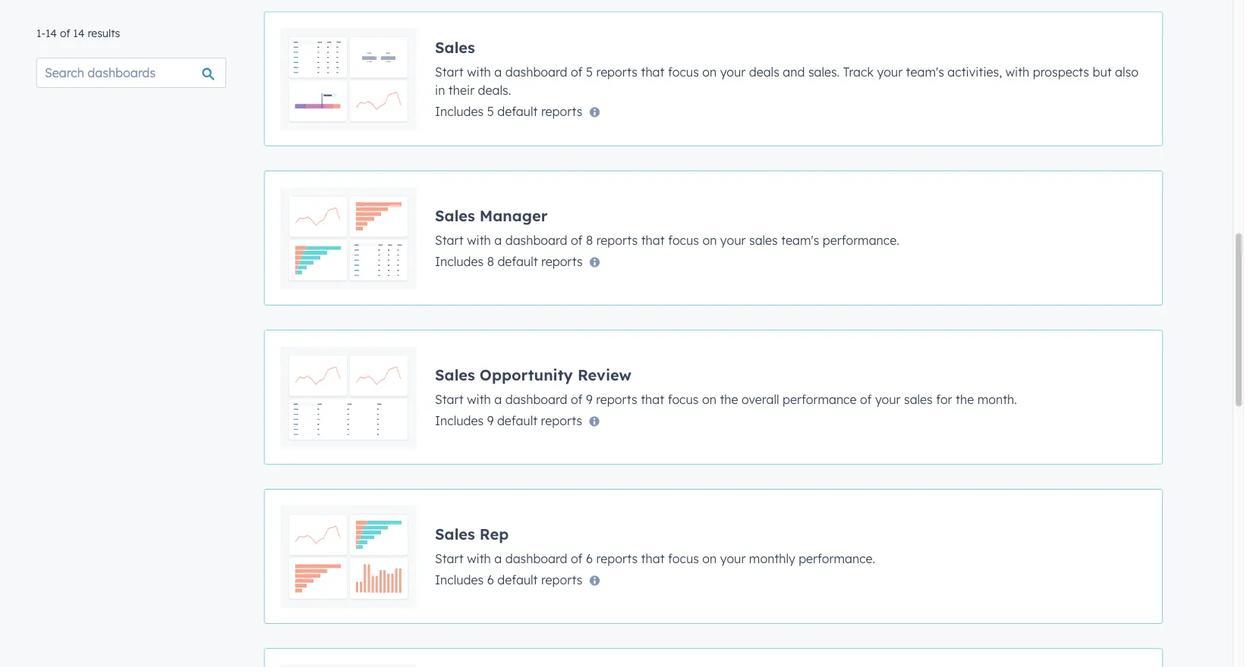 Task type: vqa. For each thing, say whether or not it's contained in the screenshot.
sales
yes



Task type: locate. For each thing, give the bounding box(es) containing it.
start up the includes 6 default reports
[[435, 551, 464, 567]]

1 horizontal spatial 9
[[586, 392, 593, 407]]

1 none checkbox from the top
[[264, 11, 1163, 146]]

sales.
[[808, 64, 840, 79]]

3 sales from the top
[[435, 365, 475, 384]]

None checkbox
[[264, 11, 1163, 146], [264, 490, 1163, 625]]

focus inside sales rep start with a dashboard of 6 reports that focus on your monthly performance.
[[668, 551, 699, 567]]

start
[[435, 64, 464, 79], [435, 233, 464, 248], [435, 392, 464, 407], [435, 551, 464, 567]]

2 a from the top
[[494, 233, 502, 248]]

sales
[[435, 38, 475, 57], [435, 206, 475, 225], [435, 365, 475, 384], [435, 525, 475, 544]]

2 none checkbox from the top
[[264, 490, 1163, 625]]

focus
[[668, 64, 699, 79], [668, 233, 699, 248], [668, 392, 699, 407], [668, 551, 699, 567]]

14
[[45, 27, 57, 40], [73, 27, 85, 40]]

0 vertical spatial 6
[[586, 551, 593, 567]]

3 dashboard from the top
[[505, 392, 567, 407]]

4 includes from the top
[[435, 573, 484, 588]]

start inside sales opportunity review start with a dashboard of 9 reports that focus on the overall performance of your sales for the month.
[[435, 392, 464, 407]]

none checkbox sales manager
[[264, 171, 1163, 306]]

default for start
[[497, 104, 538, 119]]

1 that from the top
[[641, 64, 665, 79]]

includes for manager
[[435, 254, 484, 269]]

sales up their
[[435, 38, 475, 57]]

0 horizontal spatial 8
[[487, 254, 494, 269]]

includes 5 default reports
[[435, 104, 582, 119]]

with inside sales rep start with a dashboard of 6 reports that focus on your monthly performance.
[[467, 551, 491, 567]]

1-14 of 14 results
[[36, 27, 120, 40]]

includes
[[435, 104, 484, 119], [435, 254, 484, 269], [435, 413, 484, 428], [435, 573, 484, 588]]

none checkbox containing sales rep
[[264, 490, 1163, 625]]

1 horizontal spatial 14
[[73, 27, 85, 40]]

0 vertical spatial 5
[[586, 64, 593, 79]]

of
[[60, 27, 70, 40], [571, 64, 583, 79], [571, 233, 583, 248], [571, 392, 583, 407], [860, 392, 872, 407], [571, 551, 583, 567]]

that
[[641, 64, 665, 79], [641, 233, 665, 248], [641, 392, 664, 407], [641, 551, 665, 567]]

2 none checkbox from the top
[[264, 330, 1163, 465]]

deals
[[749, 64, 779, 79]]

9 down "review"
[[586, 392, 593, 407]]

dashboard
[[505, 64, 567, 79], [505, 233, 567, 248], [505, 392, 567, 407], [505, 551, 567, 567]]

reports inside sales opportunity review start with a dashboard of 9 reports that focus on the overall performance of your sales for the month.
[[596, 392, 637, 407]]

0 horizontal spatial 14
[[45, 27, 57, 40]]

sales up includes 9 default reports
[[435, 365, 475, 384]]

0 horizontal spatial sales
[[749, 233, 778, 248]]

with down the rep
[[467, 551, 491, 567]]

1 dashboard from the top
[[505, 64, 567, 79]]

3 start from the top
[[435, 392, 464, 407]]

sales manager start with a dashboard of 8 reports that focus on your sales team's performance.
[[435, 206, 899, 248]]

default for opportunity
[[497, 413, 538, 428]]

4 sales from the top
[[435, 525, 475, 544]]

deals.
[[478, 82, 511, 98]]

1 horizontal spatial 5
[[586, 64, 593, 79]]

start inside sales start with a dashboard of 5 reports that focus on your deals and sales. track your team's activities, with prospects but also in their deals.
[[435, 64, 464, 79]]

2 vertical spatial none checkbox
[[264, 649, 1163, 668]]

with up deals.
[[467, 64, 491, 79]]

1 vertical spatial 9
[[487, 413, 494, 428]]

1 horizontal spatial the
[[956, 392, 974, 407]]

sales opportunity review start with a dashboard of 9 reports that focus on the overall performance of your sales for the month.
[[435, 365, 1017, 407]]

1 vertical spatial performance.
[[799, 551, 875, 567]]

6
[[586, 551, 593, 567], [487, 573, 494, 588]]

team's inside sales start with a dashboard of 5 reports that focus on your deals and sales. track your team's activities, with prospects but also in their deals.
[[906, 64, 944, 79]]

None checkbox
[[264, 171, 1163, 306], [264, 330, 1163, 465], [264, 649, 1163, 668]]

with
[[467, 64, 491, 79], [1005, 64, 1029, 79], [467, 233, 491, 248], [467, 392, 491, 407], [467, 551, 491, 567]]

includes inside sales option
[[435, 104, 484, 119]]

sales for sales rep
[[435, 525, 475, 544]]

reports
[[596, 64, 638, 79], [541, 104, 582, 119], [596, 233, 638, 248], [541, 254, 583, 269], [596, 392, 637, 407], [541, 413, 582, 428], [596, 551, 638, 567], [541, 573, 583, 588]]

default for rep
[[497, 573, 538, 588]]

of inside sales rep start with a dashboard of 6 reports that focus on your monthly performance.
[[571, 551, 583, 567]]

0 vertical spatial performance.
[[823, 233, 899, 248]]

that inside sales opportunity review start with a dashboard of 9 reports that focus on the overall performance of your sales for the month.
[[641, 392, 664, 407]]

dashboard up deals.
[[505, 64, 567, 79]]

with inside sales manager start with a dashboard of 8 reports that focus on your sales team's performance.
[[467, 233, 491, 248]]

0 vertical spatial none checkbox
[[264, 171, 1163, 306]]

1 horizontal spatial 8
[[586, 233, 593, 248]]

dashboard up the includes 6 default reports
[[505, 551, 567, 567]]

a up the includes 6 default reports
[[494, 551, 502, 567]]

none checkbox containing sales manager
[[264, 171, 1163, 306]]

focus inside sales start with a dashboard of 5 reports that focus on your deals and sales. track your team's activities, with prospects but also in their deals.
[[668, 64, 699, 79]]

9 inside sales opportunity review start with a dashboard of 9 reports that focus on the overall performance of your sales for the month.
[[586, 392, 593, 407]]

0 horizontal spatial 6
[[487, 573, 494, 588]]

none checkbox service overview
[[264, 649, 1163, 668]]

4 start from the top
[[435, 551, 464, 567]]

the right for
[[956, 392, 974, 407]]

includes for opportunity
[[435, 413, 484, 428]]

dashboard inside sales manager start with a dashboard of 8 reports that focus on your sales team's performance.
[[505, 233, 567, 248]]

a up deals.
[[494, 64, 502, 79]]

9
[[586, 392, 593, 407], [487, 413, 494, 428]]

0 horizontal spatial the
[[720, 392, 738, 407]]

default down manager
[[497, 254, 538, 269]]

default
[[497, 104, 538, 119], [497, 254, 538, 269], [497, 413, 538, 428], [497, 573, 538, 588]]

3 that from the top
[[641, 392, 664, 407]]

your inside sales opportunity review start with a dashboard of 9 reports that focus on the overall performance of your sales for the month.
[[875, 392, 901, 407]]

a
[[494, 64, 502, 79], [494, 233, 502, 248], [494, 392, 502, 407], [494, 551, 502, 567]]

none checkbox "sales opportunity review"
[[264, 330, 1163, 465]]

sales inside sales manager start with a dashboard of 8 reports that focus on your sales team's performance.
[[749, 233, 778, 248]]

2 includes from the top
[[435, 254, 484, 269]]

start up includes 9 default reports
[[435, 392, 464, 407]]

sales inside sales rep start with a dashboard of 6 reports that focus on your monthly performance.
[[435, 525, 475, 544]]

1 a from the top
[[494, 64, 502, 79]]

1 horizontal spatial sales
[[904, 392, 933, 407]]

default down deals.
[[497, 104, 538, 119]]

sales inside sales start with a dashboard of 5 reports that focus on your deals and sales. track your team's activities, with prospects but also in their deals.
[[435, 38, 475, 57]]

default inside sales manager checkbox
[[497, 254, 538, 269]]

1 sales from the top
[[435, 38, 475, 57]]

2 sales from the top
[[435, 206, 475, 225]]

0 vertical spatial 9
[[586, 392, 593, 407]]

the
[[720, 392, 738, 407], [956, 392, 974, 407]]

sales for sales manager
[[435, 206, 475, 225]]

sales inside sales opportunity review start with a dashboard of 9 reports that focus on the overall performance of your sales for the month.
[[904, 392, 933, 407]]

8
[[586, 233, 593, 248], [487, 254, 494, 269]]

on
[[702, 64, 717, 79], [702, 233, 717, 248], [702, 392, 716, 407], [702, 551, 717, 567]]

1 vertical spatial none checkbox
[[264, 490, 1163, 625]]

1 horizontal spatial team's
[[906, 64, 944, 79]]

8 inside sales manager start with a dashboard of 8 reports that focus on your sales team's performance.
[[586, 233, 593, 248]]

0 horizontal spatial 5
[[487, 104, 494, 119]]

focus inside sales opportunity review start with a dashboard of 9 reports that focus on the overall performance of your sales for the month.
[[668, 392, 699, 407]]

results
[[88, 27, 120, 40]]

with up includes 8 default reports
[[467, 233, 491, 248]]

Search search field
[[36, 58, 226, 88]]

sales
[[749, 233, 778, 248], [904, 392, 933, 407]]

performance.
[[823, 233, 899, 248], [799, 551, 875, 567]]

0 vertical spatial sales
[[749, 233, 778, 248]]

dashboard inside sales start with a dashboard of 5 reports that focus on your deals and sales. track your team's activities, with prospects but also in their deals.
[[505, 64, 567, 79]]

default inside sales option
[[497, 104, 538, 119]]

overall
[[742, 392, 779, 407]]

sales left the rep
[[435, 525, 475, 544]]

your inside sales rep start with a dashboard of 6 reports that focus on your monthly performance.
[[720, 551, 746, 567]]

rep
[[480, 525, 509, 544]]

that inside sales rep start with a dashboard of 6 reports that focus on your monthly performance.
[[641, 551, 665, 567]]

sales left manager
[[435, 206, 475, 225]]

none checkbox containing sales opportunity review
[[264, 330, 1163, 465]]

1 horizontal spatial 6
[[586, 551, 593, 567]]

5
[[586, 64, 593, 79], [487, 104, 494, 119]]

4 that from the top
[[641, 551, 665, 567]]

includes inside sales rep option
[[435, 573, 484, 588]]

performance. inside sales rep start with a dashboard of 6 reports that focus on your monthly performance.
[[799, 551, 875, 567]]

a up includes 8 default reports
[[494, 233, 502, 248]]

includes 9 default reports
[[435, 413, 582, 428]]

with inside sales opportunity review start with a dashboard of 9 reports that focus on the overall performance of your sales for the month.
[[467, 392, 491, 407]]

but
[[1093, 64, 1112, 79]]

team's
[[906, 64, 944, 79], [781, 233, 819, 248]]

1 none checkbox from the top
[[264, 171, 1163, 306]]

default down the rep
[[497, 573, 538, 588]]

sales inside sales opportunity review start with a dashboard of 9 reports that focus on the overall performance of your sales for the month.
[[435, 365, 475, 384]]

1 vertical spatial 5
[[487, 104, 494, 119]]

1 vertical spatial 8
[[487, 254, 494, 269]]

2 start from the top
[[435, 233, 464, 248]]

default inside sales rep option
[[497, 573, 538, 588]]

dashboard inside sales opportunity review start with a dashboard of 9 reports that focus on the overall performance of your sales for the month.
[[505, 392, 567, 407]]

4 dashboard from the top
[[505, 551, 567, 567]]

dashboard down opportunity on the bottom left of the page
[[505, 392, 567, 407]]

3 includes from the top
[[435, 413, 484, 428]]

also
[[1115, 64, 1139, 79]]

sales rep image
[[280, 506, 417, 609]]

your
[[720, 64, 746, 79], [877, 64, 903, 79], [720, 233, 746, 248], [875, 392, 901, 407], [720, 551, 746, 567]]

3 a from the top
[[494, 392, 502, 407]]

start up includes 8 default reports
[[435, 233, 464, 248]]

for
[[936, 392, 952, 407]]

the left overall
[[720, 392, 738, 407]]

sales for sales
[[435, 38, 475, 57]]

4 a from the top
[[494, 551, 502, 567]]

manager
[[480, 206, 548, 225]]

0 horizontal spatial team's
[[781, 233, 819, 248]]

includes inside sales manager checkbox
[[435, 254, 484, 269]]

dashboard down manager
[[505, 233, 567, 248]]

sales inside sales manager start with a dashboard of 8 reports that focus on your sales team's performance.
[[435, 206, 475, 225]]

track
[[843, 64, 874, 79]]

1 vertical spatial team's
[[781, 233, 819, 248]]

default down opportunity on the bottom left of the page
[[497, 413, 538, 428]]

on inside sales start with a dashboard of 5 reports that focus on your deals and sales. track your team's activities, with prospects but also in their deals.
[[702, 64, 717, 79]]

on inside sales opportunity review start with a dashboard of 9 reports that focus on the overall performance of your sales for the month.
[[702, 392, 716, 407]]

on inside sales rep start with a dashboard of 6 reports that focus on your monthly performance.
[[702, 551, 717, 567]]

start up 'in'
[[435, 64, 464, 79]]

3 none checkbox from the top
[[264, 649, 1163, 668]]

default inside "sales opportunity review" checkbox
[[497, 413, 538, 428]]

none checkbox containing sales
[[264, 11, 1163, 146]]

1 vertical spatial sales
[[904, 392, 933, 407]]

includes inside "sales opportunity review" checkbox
[[435, 413, 484, 428]]

1 start from the top
[[435, 64, 464, 79]]

with up includes 9 default reports
[[467, 392, 491, 407]]

a up includes 9 default reports
[[494, 392, 502, 407]]

1 includes from the top
[[435, 104, 484, 119]]

includes for start
[[435, 104, 484, 119]]

performance
[[783, 392, 857, 407]]

0 vertical spatial 8
[[586, 233, 593, 248]]

0 vertical spatial team's
[[906, 64, 944, 79]]

0 vertical spatial none checkbox
[[264, 11, 1163, 146]]

9 down opportunity on the bottom left of the page
[[487, 413, 494, 428]]

2 that from the top
[[641, 233, 665, 248]]

1 vertical spatial 6
[[487, 573, 494, 588]]

1 14 from the left
[[45, 27, 57, 40]]

2 dashboard from the top
[[505, 233, 567, 248]]

1 vertical spatial none checkbox
[[264, 330, 1163, 465]]



Task type: describe. For each thing, give the bounding box(es) containing it.
5 inside sales start with a dashboard of 5 reports that focus on your deals and sales. track your team's activities, with prospects but also in their deals.
[[586, 64, 593, 79]]

on inside sales manager start with a dashboard of 8 reports that focus on your sales team's performance.
[[702, 233, 717, 248]]

of inside sales manager start with a dashboard of 8 reports that focus on your sales team's performance.
[[571, 233, 583, 248]]

reports inside sales rep start with a dashboard of 6 reports that focus on your monthly performance.
[[596, 551, 638, 567]]

none checkbox sales rep
[[264, 490, 1163, 625]]

reports inside sales start with a dashboard of 5 reports that focus on your deals and sales. track your team's activities, with prospects but also in their deals.
[[596, 64, 638, 79]]

dashboard inside sales rep start with a dashboard of 6 reports that focus on your monthly performance.
[[505, 551, 567, 567]]

0 horizontal spatial 9
[[487, 413, 494, 428]]

2 14 from the left
[[73, 27, 85, 40]]

team's inside sales manager start with a dashboard of 8 reports that focus on your sales team's performance.
[[781, 233, 819, 248]]

reports inside sales manager start with a dashboard of 8 reports that focus on your sales team's performance.
[[596, 233, 638, 248]]

includes for rep
[[435, 573, 484, 588]]

1 the from the left
[[720, 392, 738, 407]]

prospects
[[1033, 64, 1089, 79]]

with right the activities,
[[1005, 64, 1029, 79]]

2 the from the left
[[956, 392, 974, 407]]

of inside sales start with a dashboard of 5 reports that focus on your deals and sales. track your team's activities, with prospects but also in their deals.
[[571, 64, 583, 79]]

activities,
[[947, 64, 1002, 79]]

performance. inside sales manager start with a dashboard of 8 reports that focus on your sales team's performance.
[[823, 233, 899, 248]]

sales for sales opportunity review
[[435, 365, 475, 384]]

a inside sales start with a dashboard of 5 reports that focus on your deals and sales. track your team's activities, with prospects but also in their deals.
[[494, 64, 502, 79]]

focus inside sales manager start with a dashboard of 8 reports that focus on your sales team's performance.
[[668, 233, 699, 248]]

a inside sales opportunity review start with a dashboard of 9 reports that focus on the overall performance of your sales for the month.
[[494, 392, 502, 407]]

sales manager image
[[280, 187, 417, 290]]

their
[[448, 82, 474, 98]]

default for manager
[[497, 254, 538, 269]]

your inside sales manager start with a dashboard of 8 reports that focus on your sales team's performance.
[[720, 233, 746, 248]]

start inside sales rep start with a dashboard of 6 reports that focus on your monthly performance.
[[435, 551, 464, 567]]

a inside sales rep start with a dashboard of 6 reports that focus on your monthly performance.
[[494, 551, 502, 567]]

and
[[783, 64, 805, 79]]

sales start with a dashboard of 5 reports that focus on your deals and sales. track your team's activities, with prospects but also in their deals.
[[435, 38, 1139, 98]]

service overview image
[[280, 665, 417, 668]]

monthly
[[749, 551, 795, 567]]

none checkbox sales
[[264, 11, 1163, 146]]

opportunity
[[480, 365, 573, 384]]

sales rep start with a dashboard of 6 reports that focus on your monthly performance.
[[435, 525, 875, 567]]

in
[[435, 82, 445, 98]]

that inside sales manager start with a dashboard of 8 reports that focus on your sales team's performance.
[[641, 233, 665, 248]]

includes 6 default reports
[[435, 573, 583, 588]]

sales opportunity review image
[[280, 346, 417, 449]]

month.
[[977, 392, 1017, 407]]

1-
[[36, 27, 45, 40]]

start inside sales manager start with a dashboard of 8 reports that focus on your sales team's performance.
[[435, 233, 464, 248]]

that inside sales start with a dashboard of 5 reports that focus on your deals and sales. track your team's activities, with prospects but also in their deals.
[[641, 64, 665, 79]]

includes 8 default reports
[[435, 254, 583, 269]]

a inside sales manager start with a dashboard of 8 reports that focus on your sales team's performance.
[[494, 233, 502, 248]]

sales image
[[280, 27, 417, 131]]

6 inside sales rep start with a dashboard of 6 reports that focus on your monthly performance.
[[586, 551, 593, 567]]

review
[[578, 365, 632, 384]]



